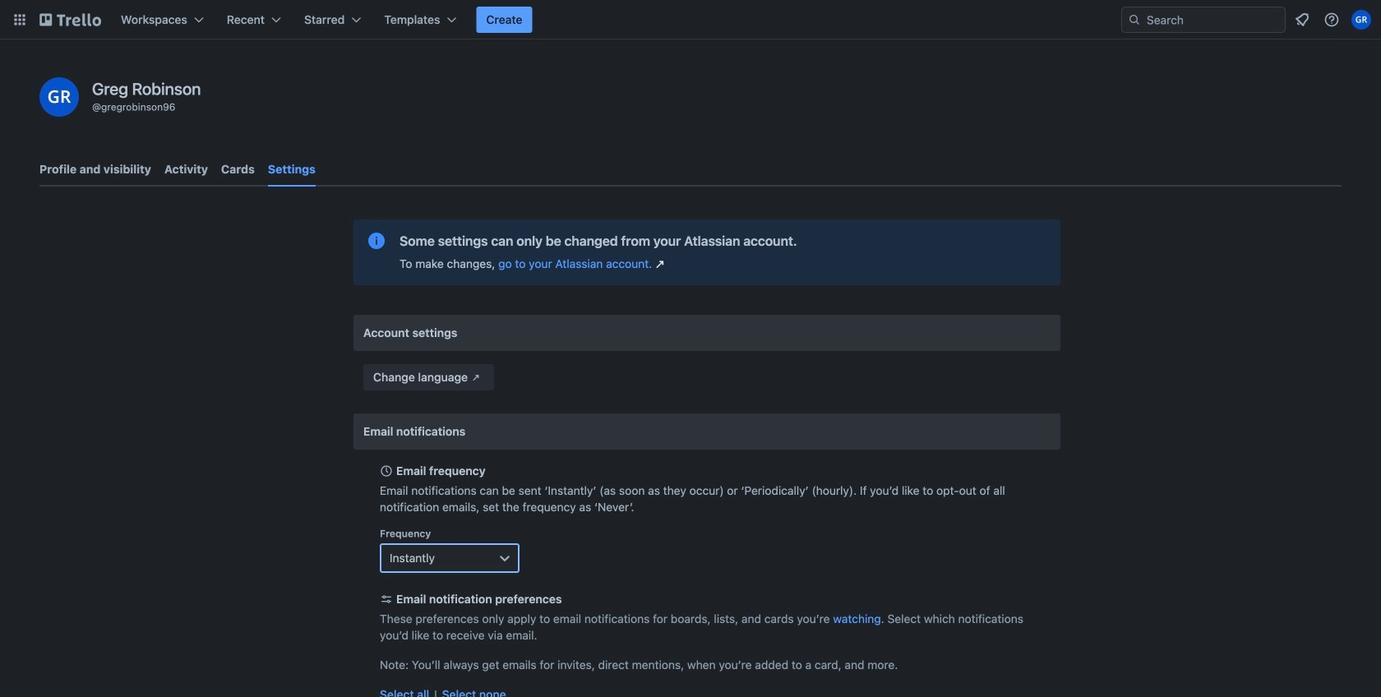 Task type: locate. For each thing, give the bounding box(es) containing it.
greg robinson (gregrobinson96) image down back to home image on the top of page
[[39, 77, 79, 117]]

Search field
[[1122, 7, 1286, 33]]

0 vertical spatial greg robinson (gregrobinson96) image
[[1352, 10, 1372, 30]]

1 vertical spatial greg robinson (gregrobinson96) image
[[39, 77, 79, 117]]

search image
[[1128, 13, 1141, 26]]

greg robinson (gregrobinson96) image right the open information menu image
[[1352, 10, 1372, 30]]

sm image
[[468, 369, 484, 386]]

1 horizontal spatial greg robinson (gregrobinson96) image
[[1352, 10, 1372, 30]]

open information menu image
[[1324, 12, 1341, 28]]

greg robinson (gregrobinson96) image
[[1352, 10, 1372, 30], [39, 77, 79, 117]]



Task type: vqa. For each thing, say whether or not it's contained in the screenshot.
bob to the middle
no



Task type: describe. For each thing, give the bounding box(es) containing it.
primary element
[[0, 0, 1382, 39]]

0 horizontal spatial greg robinson (gregrobinson96) image
[[39, 77, 79, 117]]

back to home image
[[39, 7, 101, 33]]

0 notifications image
[[1293, 10, 1313, 30]]



